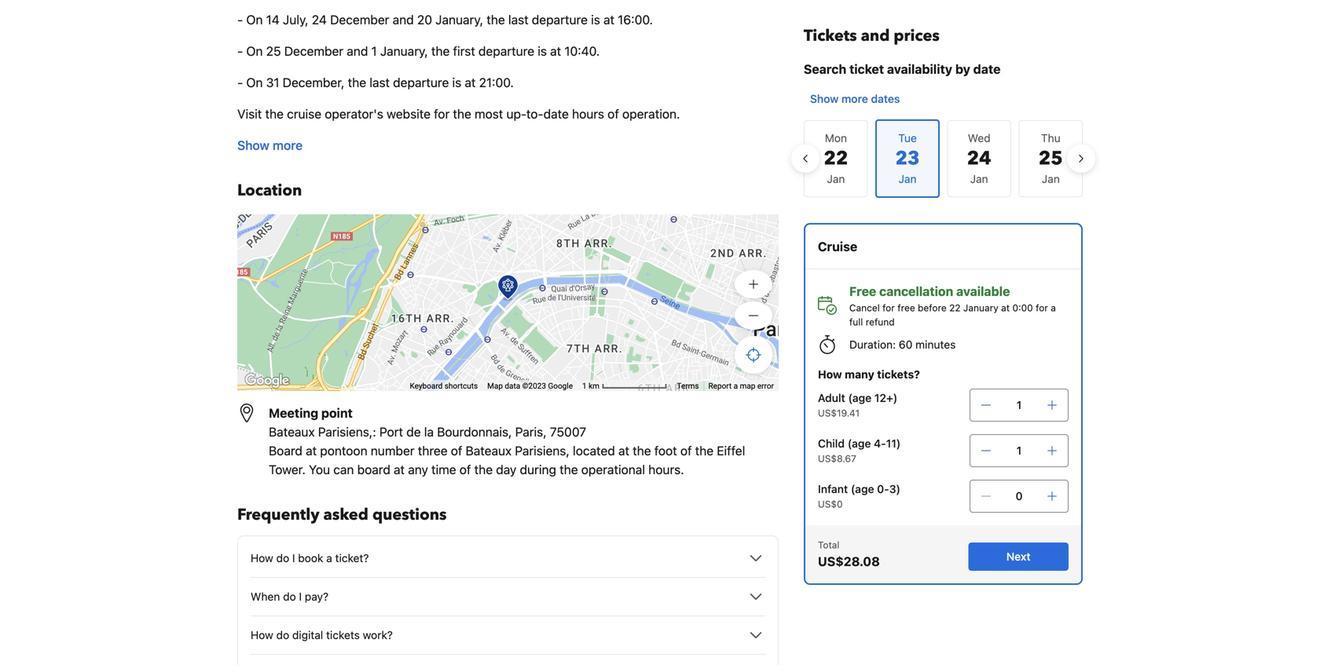 Task type: locate. For each thing, give the bounding box(es) containing it.
2 vertical spatial a
[[326, 552, 332, 565]]

for right website
[[434, 107, 450, 121]]

refund
[[866, 317, 895, 328]]

operator's
[[325, 107, 383, 121]]

error
[[758, 382, 774, 391]]

1 vertical spatial is
[[538, 44, 547, 59]]

the right during
[[560, 463, 578, 478]]

0 vertical spatial (age
[[848, 392, 872, 405]]

the right visit
[[265, 107, 284, 121]]

2 on from the top
[[246, 44, 263, 59]]

2 vertical spatial -
[[237, 75, 243, 90]]

cruise
[[818, 239, 858, 254]]

a left map
[[734, 382, 738, 391]]

jan inside wed 24 jan
[[971, 173, 989, 186]]

do right when
[[283, 591, 296, 604]]

ticket?
[[335, 552, 369, 565]]

when do i pay?
[[251, 591, 329, 604]]

1 horizontal spatial i
[[299, 591, 302, 604]]

0 vertical spatial 22
[[824, 146, 848, 172]]

is left 10:40.
[[538, 44, 547, 59]]

- on 25 december and 1 january, the first departure is at 10:40.
[[237, 44, 600, 59]]

on
[[246, 12, 263, 27], [246, 44, 263, 59], [246, 75, 263, 90]]

1 horizontal spatial more
[[842, 92, 868, 105]]

january, up the first
[[436, 12, 483, 27]]

at left the 0:00
[[1002, 303, 1010, 314]]

bateaux down bourdonnais,
[[466, 444, 512, 459]]

show more
[[237, 138, 303, 153]]

- left 31 on the top left of the page
[[237, 75, 243, 90]]

do for tickets
[[276, 629, 289, 642]]

map
[[487, 382, 503, 391]]

board
[[357, 463, 391, 478]]

0-
[[877, 483, 890, 496]]

10:40.
[[565, 44, 600, 59]]

(age for adult
[[848, 392, 872, 405]]

how
[[818, 368, 842, 381], [251, 552, 273, 565], [251, 629, 273, 642]]

map data ©2023 google
[[487, 382, 573, 391]]

departure up 10:40.
[[532, 12, 588, 27]]

0 horizontal spatial jan
[[827, 173, 845, 186]]

at left 10:40.
[[550, 44, 561, 59]]

0 horizontal spatial 22
[[824, 146, 848, 172]]

total us$28.08
[[818, 540, 880, 569]]

for up refund
[[883, 303, 895, 314]]

1 vertical spatial more
[[273, 138, 303, 153]]

for right the 0:00
[[1036, 303, 1048, 314]]

do inside how do i book a ticket? dropdown button
[[276, 552, 289, 565]]

3 - from the top
[[237, 75, 243, 90]]

1 horizontal spatial for
[[883, 303, 895, 314]]

i inside when do i pay? dropdown button
[[299, 591, 302, 604]]

©2023
[[522, 382, 546, 391]]

2 - from the top
[[237, 44, 243, 59]]

1 horizontal spatial jan
[[971, 173, 989, 186]]

2 vertical spatial (age
[[851, 483, 875, 496]]

jan down 'wed'
[[971, 173, 989, 186]]

more down cruise on the top left of the page
[[273, 138, 303, 153]]

show more dates button
[[804, 85, 907, 113]]

tickets and prices
[[804, 25, 940, 47]]

report a map error
[[709, 382, 774, 391]]

how up adult
[[818, 368, 842, 381]]

departure
[[532, 12, 588, 27], [479, 44, 535, 59], [393, 75, 449, 90]]

more left dates
[[842, 92, 868, 105]]

2 vertical spatial on
[[246, 75, 263, 90]]

1 - from the top
[[237, 12, 243, 27]]

time
[[432, 463, 456, 478]]

january, down 20
[[380, 44, 428, 59]]

december up december, on the left top
[[284, 44, 344, 59]]

i left pay?
[[299, 591, 302, 604]]

22 right before in the right top of the page
[[950, 303, 961, 314]]

1 vertical spatial i
[[299, 591, 302, 604]]

foot
[[655, 444, 677, 459]]

0 vertical spatial date
[[974, 62, 1001, 77]]

(age down the many
[[848, 392, 872, 405]]

1 vertical spatial a
[[734, 382, 738, 391]]

24 down 'wed'
[[967, 146, 992, 172]]

2 horizontal spatial is
[[591, 12, 600, 27]]

0 vertical spatial january,
[[436, 12, 483, 27]]

1 vertical spatial (age
[[848, 437, 871, 450]]

25 inside region
[[1039, 146, 1063, 172]]

(age left 0-
[[851, 483, 875, 496]]

date left hours
[[544, 107, 569, 121]]

0 horizontal spatial is
[[452, 75, 462, 90]]

1 vertical spatial date
[[544, 107, 569, 121]]

1
[[371, 44, 377, 59], [582, 382, 587, 391], [1017, 399, 1022, 412], [1017, 445, 1022, 457]]

0 horizontal spatial date
[[544, 107, 569, 121]]

1 horizontal spatial bateaux
[[466, 444, 512, 459]]

2 vertical spatial how
[[251, 629, 273, 642]]

1 vertical spatial 22
[[950, 303, 961, 314]]

map region
[[237, 215, 779, 391]]

the left eiffel
[[695, 444, 714, 459]]

mon
[[825, 132, 847, 145]]

cancel
[[850, 303, 880, 314]]

and up ticket
[[861, 25, 890, 47]]

1 horizontal spatial january,
[[436, 12, 483, 27]]

0 vertical spatial -
[[237, 12, 243, 27]]

can
[[333, 463, 354, 478]]

24 inside region
[[967, 146, 992, 172]]

20
[[417, 12, 432, 27]]

(age left 4-
[[848, 437, 871, 450]]

december
[[330, 12, 389, 27], [284, 44, 344, 59]]

22 down mon
[[824, 146, 848, 172]]

0 horizontal spatial i
[[292, 552, 295, 565]]

infant (age 0-3) us$0
[[818, 483, 901, 510]]

how for how many tickets?
[[818, 368, 842, 381]]

bateaux down meeting
[[269, 425, 315, 440]]

show down visit
[[237, 138, 270, 153]]

how do digital tickets work?
[[251, 629, 393, 642]]

do left the digital
[[276, 629, 289, 642]]

- up visit
[[237, 44, 243, 59]]

when
[[251, 591, 280, 604]]

1 horizontal spatial 22
[[950, 303, 961, 314]]

i for pay?
[[299, 591, 302, 604]]

last up '21:00.'
[[508, 12, 529, 27]]

1 vertical spatial 25
[[1039, 146, 1063, 172]]

do inside how do digital tickets work? dropdown button
[[276, 629, 289, 642]]

la
[[424, 425, 434, 440]]

1 vertical spatial bateaux
[[466, 444, 512, 459]]

0 horizontal spatial show
[[237, 138, 270, 153]]

jan down thu
[[1042, 173, 1060, 186]]

date
[[974, 62, 1001, 77], [544, 107, 569, 121]]

do inside when do i pay? dropdown button
[[283, 591, 296, 604]]

jan for 22
[[827, 173, 845, 186]]

of right foot
[[681, 444, 692, 459]]

0 vertical spatial how
[[818, 368, 842, 381]]

2 horizontal spatial a
[[1051, 303, 1056, 314]]

i left book
[[292, 552, 295, 565]]

region
[[791, 113, 1096, 204]]

12+)
[[875, 392, 898, 405]]

1 vertical spatial do
[[283, 591, 296, 604]]

jan inside thu 25 jan
[[1042, 173, 1060, 186]]

how up when
[[251, 552, 273, 565]]

jan inside 'mon 22 jan'
[[827, 173, 845, 186]]

point
[[321, 406, 353, 421]]

frequently asked questions
[[237, 505, 447, 526]]

located
[[573, 444, 615, 459]]

how many tickets?
[[818, 368, 920, 381]]

by
[[956, 62, 971, 77]]

25 down thu
[[1039, 146, 1063, 172]]

paris,
[[515, 425, 547, 440]]

bateaux
[[269, 425, 315, 440], [466, 444, 512, 459]]

0 vertical spatial more
[[842, 92, 868, 105]]

0 vertical spatial do
[[276, 552, 289, 565]]

1 vertical spatial on
[[246, 44, 263, 59]]

2 horizontal spatial jan
[[1042, 173, 1060, 186]]

do left book
[[276, 552, 289, 565]]

-
[[237, 12, 243, 27], [237, 44, 243, 59], [237, 75, 243, 90]]

0 vertical spatial a
[[1051, 303, 1056, 314]]

a right book
[[326, 552, 332, 565]]

i for book
[[292, 552, 295, 565]]

thu
[[1041, 132, 1061, 145]]

- left 14
[[237, 12, 243, 27]]

eiffel
[[717, 444, 745, 459]]

4-
[[874, 437, 886, 450]]

3 jan from the left
[[1042, 173, 1060, 186]]

(age inside adult (age 12+) us$19.41
[[848, 392, 872, 405]]

departure up '21:00.'
[[479, 44, 535, 59]]

many
[[845, 368, 875, 381]]

show for show more
[[237, 138, 270, 153]]

how do i book a ticket?
[[251, 552, 369, 565]]

how down when
[[251, 629, 273, 642]]

1 vertical spatial december
[[284, 44, 344, 59]]

21:00.
[[479, 75, 514, 90]]

1 horizontal spatial show
[[810, 92, 839, 105]]

0 horizontal spatial 25
[[266, 44, 281, 59]]

and up - on 31 december, the last departure is at 21:00.
[[347, 44, 368, 59]]

1 vertical spatial 24
[[967, 146, 992, 172]]

on left 31 on the top left of the page
[[246, 75, 263, 90]]

i inside how do i book a ticket? dropdown button
[[292, 552, 295, 565]]

1 jan from the left
[[827, 173, 845, 186]]

how for how do digital tickets work?
[[251, 629, 273, 642]]

how do digital tickets work? button
[[251, 626, 766, 645]]

1 vertical spatial how
[[251, 552, 273, 565]]

2 jan from the left
[[971, 173, 989, 186]]

(age for child
[[848, 437, 871, 450]]

- for - on 31 december, the last departure is at 21:00.
[[237, 75, 243, 90]]

port
[[380, 425, 403, 440]]

22 inside region
[[824, 146, 848, 172]]

(age for infant
[[851, 483, 875, 496]]

terms link
[[677, 382, 699, 391]]

the
[[487, 12, 505, 27], [431, 44, 450, 59], [348, 75, 366, 90], [265, 107, 284, 121], [453, 107, 472, 121], [633, 444, 651, 459], [695, 444, 714, 459], [474, 463, 493, 478], [560, 463, 578, 478]]

0 vertical spatial last
[[508, 12, 529, 27]]

(age inside 'child (age 4-11) us$8.67'
[[848, 437, 871, 450]]

is up visit the cruise operator's website for the most up-to-date hours of operation.
[[452, 75, 462, 90]]

at up operational
[[619, 444, 630, 459]]

1 on from the top
[[246, 12, 263, 27]]

jan for 25
[[1042, 173, 1060, 186]]

a right the 0:00
[[1051, 303, 1056, 314]]

first
[[453, 44, 475, 59]]

25 down 14
[[266, 44, 281, 59]]

last up 'operator's'
[[370, 75, 390, 90]]

24 right july,
[[312, 12, 327, 27]]

on up visit
[[246, 44, 263, 59]]

0 horizontal spatial a
[[326, 552, 332, 565]]

31
[[266, 75, 279, 90]]

jan
[[827, 173, 845, 186], [971, 173, 989, 186], [1042, 173, 1060, 186]]

at left any
[[394, 463, 405, 478]]

1 horizontal spatial a
[[734, 382, 738, 391]]

day
[[496, 463, 517, 478]]

region containing 22
[[791, 113, 1096, 204]]

2 vertical spatial do
[[276, 629, 289, 642]]

and left 20
[[393, 12, 414, 27]]

0 horizontal spatial bateaux
[[269, 425, 315, 440]]

show down search
[[810, 92, 839, 105]]

0 vertical spatial on
[[246, 12, 263, 27]]

1 horizontal spatial 24
[[967, 146, 992, 172]]

on left 14
[[246, 12, 263, 27]]

visit
[[237, 107, 262, 121]]

0 vertical spatial i
[[292, 552, 295, 565]]

1 horizontal spatial 25
[[1039, 146, 1063, 172]]

bourdonnais,
[[437, 425, 512, 440]]

report a map error link
[[709, 382, 774, 391]]

free cancellation available cancel for free before 22 january at 0:00 for a full refund
[[850, 284, 1056, 328]]

search
[[804, 62, 847, 77]]

jan down mon
[[827, 173, 845, 186]]

0 horizontal spatial more
[[273, 138, 303, 153]]

last
[[508, 12, 529, 27], [370, 75, 390, 90]]

and
[[393, 12, 414, 27], [861, 25, 890, 47], [347, 44, 368, 59]]

meeting
[[269, 406, 318, 421]]

minutes
[[916, 338, 956, 351]]

mon 22 jan
[[824, 132, 848, 186]]

next button
[[969, 543, 1069, 571]]

2 vertical spatial is
[[452, 75, 462, 90]]

0 horizontal spatial last
[[370, 75, 390, 90]]

1 vertical spatial january,
[[380, 44, 428, 59]]

hours.
[[649, 463, 684, 478]]

the left day
[[474, 463, 493, 478]]

is up 10:40.
[[591, 12, 600, 27]]

16:00.
[[618, 12, 653, 27]]

adult
[[818, 392, 846, 405]]

departure down - on 25 december and 1 january, the first departure is at 10:40. in the left top of the page
[[393, 75, 449, 90]]

terms
[[677, 382, 699, 391]]

0 vertical spatial show
[[810, 92, 839, 105]]

(age inside infant (age 0-3) us$0
[[851, 483, 875, 496]]

date right by
[[974, 62, 1001, 77]]

1 vertical spatial show
[[237, 138, 270, 153]]

1 vertical spatial last
[[370, 75, 390, 90]]

december right july,
[[330, 12, 389, 27]]

1 horizontal spatial date
[[974, 62, 1001, 77]]

1 vertical spatial -
[[237, 44, 243, 59]]

you
[[309, 463, 330, 478]]

3 on from the top
[[246, 75, 263, 90]]

wed 24 jan
[[967, 132, 992, 186]]

0 vertical spatial bateaux
[[269, 425, 315, 440]]

0 horizontal spatial 24
[[312, 12, 327, 27]]



Task type: vqa. For each thing, say whether or not it's contained in the screenshot.
DURATION:
yes



Task type: describe. For each thing, give the bounding box(es) containing it.
do for book
[[276, 552, 289, 565]]

duration: 60 minutes
[[850, 338, 956, 351]]

of up time
[[451, 444, 462, 459]]

data
[[505, 382, 521, 391]]

number
[[371, 444, 415, 459]]

0 vertical spatial 24
[[312, 12, 327, 27]]

how for how do i book a ticket?
[[251, 552, 273, 565]]

2 horizontal spatial for
[[1036, 303, 1048, 314]]

3)
[[890, 483, 901, 496]]

next
[[1007, 551, 1031, 564]]

a inside free cancellation available cancel for free before 22 january at 0:00 for a full refund
[[1051, 303, 1056, 314]]

how do i book a ticket? button
[[251, 549, 766, 568]]

before
[[918, 303, 947, 314]]

- on 14 july, 24 december and 20 january, the last departure is at 16:00.
[[237, 12, 653, 27]]

1 vertical spatial departure
[[479, 44, 535, 59]]

more for show more
[[273, 138, 303, 153]]

child
[[818, 437, 845, 450]]

- on 31 december, the last departure is at 21:00.
[[237, 75, 514, 90]]

january
[[964, 303, 999, 314]]

the left the first
[[431, 44, 450, 59]]

infant
[[818, 483, 848, 496]]

cancellation
[[880, 284, 954, 299]]

more for show more dates
[[842, 92, 868, 105]]

- for - on 25 december and 1 january, the first departure is at 10:40.
[[237, 44, 243, 59]]

0 horizontal spatial for
[[434, 107, 450, 121]]

search ticket availability by date
[[804, 62, 1001, 77]]

tickets?
[[877, 368, 920, 381]]

total
[[818, 540, 840, 551]]

0
[[1016, 490, 1023, 503]]

14
[[266, 12, 280, 27]]

google image
[[241, 371, 293, 391]]

on for 31
[[246, 75, 263, 90]]

thu 25 jan
[[1039, 132, 1063, 186]]

report
[[709, 382, 732, 391]]

cruise
[[287, 107, 322, 121]]

0 horizontal spatial and
[[347, 44, 368, 59]]

keyboard shortcuts button
[[410, 381, 478, 392]]

2 vertical spatial departure
[[393, 75, 449, 90]]

on for 14
[[246, 12, 263, 27]]

july,
[[283, 12, 309, 27]]

up-
[[507, 107, 527, 121]]

- for - on 14 july, 24 december and 20 january, the last departure is at 16:00.
[[237, 12, 243, 27]]

hours
[[572, 107, 604, 121]]

at left 16:00.
[[604, 12, 615, 27]]

0 vertical spatial is
[[591, 12, 600, 27]]

show for show more dates
[[810, 92, 839, 105]]

full
[[850, 317, 863, 328]]

on for 25
[[246, 44, 263, 59]]

1 horizontal spatial last
[[508, 12, 529, 27]]

tower.
[[269, 463, 306, 478]]

jan for 24
[[971, 173, 989, 186]]

of right time
[[460, 463, 471, 478]]

1 horizontal spatial is
[[538, 44, 547, 59]]

22 inside free cancellation available cancel for free before 22 january at 0:00 for a full refund
[[950, 303, 961, 314]]

keyboard shortcuts
[[410, 382, 478, 391]]

pay?
[[305, 591, 329, 604]]

show more button
[[237, 136, 303, 155]]

a inside dropdown button
[[326, 552, 332, 565]]

at up you
[[306, 444, 317, 459]]

prices
[[894, 25, 940, 47]]

at left '21:00.'
[[465, 75, 476, 90]]

the left foot
[[633, 444, 651, 459]]

11)
[[886, 437, 901, 450]]

adult (age 12+) us$19.41
[[818, 392, 898, 419]]

0 horizontal spatial january,
[[380, 44, 428, 59]]

wed
[[968, 132, 991, 145]]

digital
[[292, 629, 323, 642]]

meeting point bateaux parisiens,: port de la bourdonnais, paris, 75007 board at pontoon number three of bateaux parisiens, located at the foot of the eiffel tower. you can board at any time of the day during the operational hours.
[[269, 406, 745, 478]]

work?
[[363, 629, 393, 642]]

the up '21:00.'
[[487, 12, 505, 27]]

parisiens,:
[[318, 425, 376, 440]]

asked
[[324, 505, 369, 526]]

0 vertical spatial departure
[[532, 12, 588, 27]]

visit the cruise operator's website for the most up-to-date hours of operation.
[[237, 107, 680, 121]]

operational
[[581, 463, 645, 478]]

december,
[[283, 75, 345, 90]]

2 horizontal spatial and
[[861, 25, 890, 47]]

child (age 4-11) us$8.67
[[818, 437, 901, 465]]

available
[[957, 284, 1010, 299]]

map
[[740, 382, 756, 391]]

operation.
[[623, 107, 680, 121]]

of right hours
[[608, 107, 619, 121]]

ticket
[[850, 62, 884, 77]]

dates
[[871, 92, 900, 105]]

the up 'operator's'
[[348, 75, 366, 90]]

at inside free cancellation available cancel for free before 22 january at 0:00 for a full refund
[[1002, 303, 1010, 314]]

0 vertical spatial december
[[330, 12, 389, 27]]

0 vertical spatial 25
[[266, 44, 281, 59]]

the left most
[[453, 107, 472, 121]]

book
[[298, 552, 323, 565]]

de
[[407, 425, 421, 440]]

three
[[418, 444, 448, 459]]

parisiens,
[[515, 444, 570, 459]]

questions
[[373, 505, 447, 526]]

do for pay?
[[283, 591, 296, 604]]

1 horizontal spatial and
[[393, 12, 414, 27]]

us$0
[[818, 499, 843, 510]]

google
[[548, 382, 573, 391]]

free
[[898, 303, 915, 314]]

75007
[[550, 425, 586, 440]]

keyboard
[[410, 382, 443, 391]]

us$28.08
[[818, 555, 880, 569]]

any
[[408, 463, 428, 478]]

us$8.67
[[818, 454, 857, 465]]

1 inside 'button'
[[582, 382, 587, 391]]

free
[[850, 284, 877, 299]]

to-
[[527, 107, 544, 121]]

website
[[387, 107, 431, 121]]



